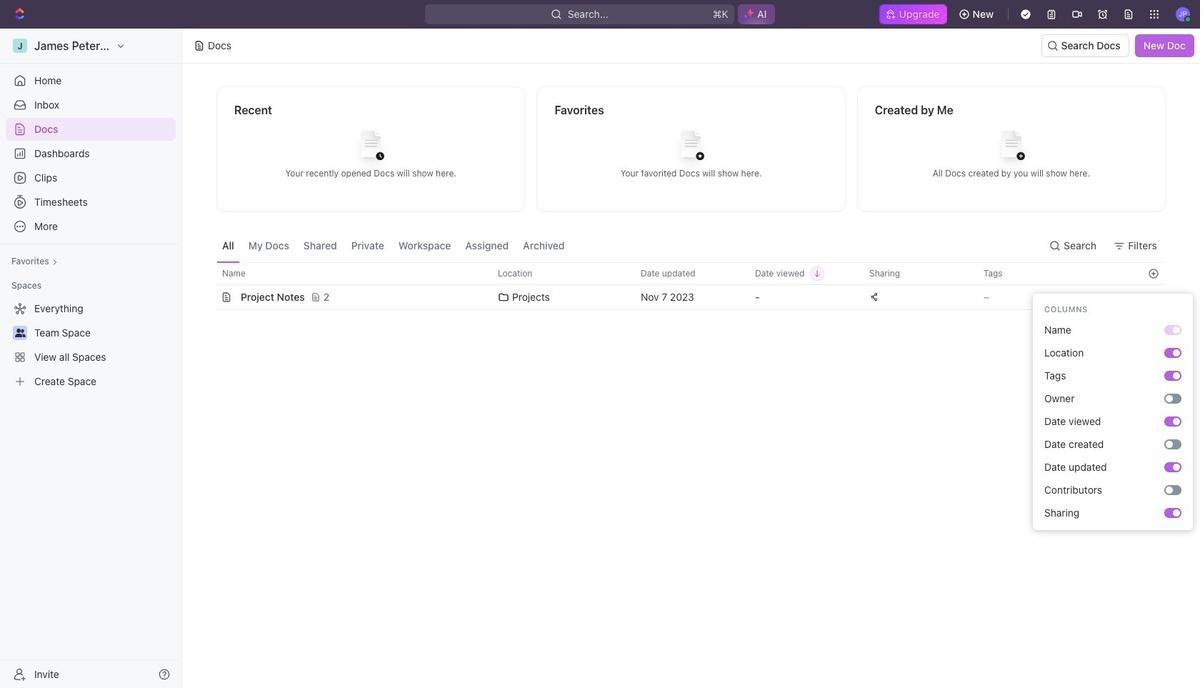 Task type: vqa. For each thing, say whether or not it's contained in the screenshot.
team space link
no



Task type: locate. For each thing, give the bounding box(es) containing it.
tree
[[6, 297, 176, 393]]

sidebar navigation
[[0, 29, 182, 688]]

table
[[201, 262, 1166, 310]]

no recent docs image
[[342, 119, 400, 176]]

tree inside 'sidebar' "navigation"
[[6, 297, 176, 393]]

row
[[201, 262, 1166, 285], [201, 284, 1166, 310]]

tab list
[[217, 229, 571, 262]]

cell
[[201, 285, 217, 309]]

1 row from the top
[[201, 262, 1166, 285]]

column header
[[201, 262, 217, 285]]

no favorited docs image
[[663, 119, 720, 176]]



Task type: describe. For each thing, give the bounding box(es) containing it.
2 row from the top
[[201, 284, 1166, 310]]

no created by me docs image
[[983, 119, 1040, 176]]



